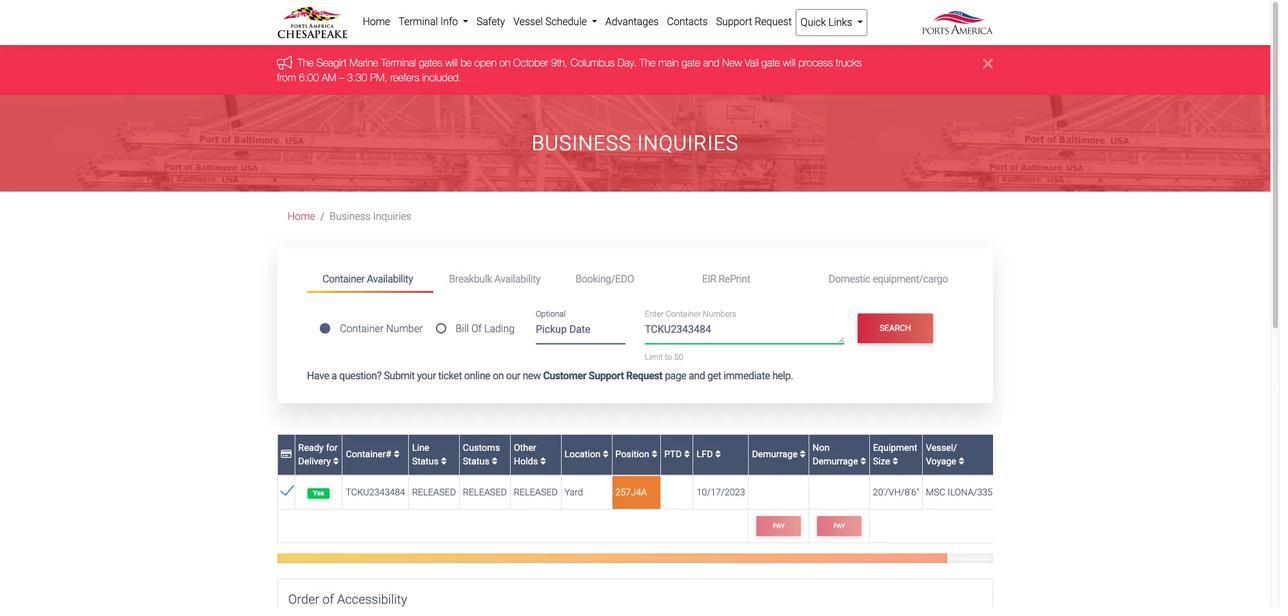 Task type: describe. For each thing, give the bounding box(es) containing it.
Optional text field
[[536, 319, 626, 344]]

terminal info
[[399, 15, 461, 28]]

bill
[[456, 323, 469, 335]]

booking/edo
[[576, 273, 634, 285]]

vessel schedule link
[[509, 9, 602, 35]]

eir reprint
[[703, 273, 751, 285]]

terminal inside 'link'
[[399, 15, 438, 28]]

tcku2343484
[[346, 487, 405, 498]]

2 the from the left
[[640, 57, 656, 69]]

quick links
[[801, 16, 855, 28]]

container# link
[[346, 449, 400, 460]]

seagirt
[[317, 57, 347, 69]]

limit
[[645, 352, 663, 362]]

1 released from the left
[[412, 487, 456, 498]]

page
[[665, 370, 687, 382]]

1 vertical spatial and
[[689, 370, 706, 382]]

advantages link
[[602, 9, 663, 35]]

sort image for lfd
[[716, 450, 721, 459]]

0 vertical spatial inquiries
[[638, 131, 739, 155]]

new
[[523, 370, 541, 382]]

of
[[472, 323, 482, 335]]

yes
[[313, 489, 325, 497]]

support request link
[[712, 9, 796, 35]]

position link
[[616, 449, 658, 460]]

msc ilona/335r
[[926, 487, 999, 498]]

immediate
[[724, 370, 771, 382]]

the seagirt marine terminal gates will be open on october 9th, columbus day. the main gate and new vail gate will process trucks from 6:00 am – 3:30 pm, reefers included.
[[277, 57, 863, 83]]

columbus
[[571, 57, 615, 69]]

demurrage inside non demurrage
[[813, 456, 859, 467]]

safety link
[[473, 9, 509, 35]]

domestic equipment/cargo
[[829, 273, 949, 285]]

sort image for demurrage
[[800, 450, 806, 459]]

quick links link
[[796, 9, 868, 36]]

other
[[514, 442, 537, 453]]

of
[[323, 592, 334, 607]]

1 the from the left
[[298, 57, 314, 69]]

container number
[[340, 323, 423, 335]]

reefers
[[391, 71, 420, 83]]

ready
[[299, 442, 324, 453]]

vail
[[746, 57, 759, 69]]

1 vertical spatial business inquiries
[[330, 210, 412, 223]]

ready for delivery
[[299, 442, 338, 467]]

ticket
[[438, 370, 462, 382]]

info
[[441, 15, 458, 28]]

our
[[506, 370, 521, 382]]

customs
[[463, 442, 500, 453]]

lading
[[485, 323, 515, 335]]

sort image inside position link
[[652, 450, 658, 459]]

position
[[616, 449, 652, 460]]

reprint
[[719, 273, 751, 285]]

non
[[813, 442, 830, 453]]

sort image for equipment size
[[893, 457, 899, 466]]

limit to 50
[[645, 352, 684, 362]]

schedule
[[546, 15, 587, 28]]

delivery
[[299, 456, 331, 467]]

order
[[288, 592, 320, 607]]

line
[[412, 442, 430, 453]]

contacts link
[[663, 9, 712, 35]]

1 vertical spatial container
[[666, 309, 701, 319]]

safety
[[477, 15, 505, 28]]

quick
[[801, 16, 827, 28]]

advantages
[[606, 15, 659, 28]]

search
[[880, 324, 912, 333]]

container for container number
[[340, 323, 384, 335]]

equipment/cargo
[[873, 273, 949, 285]]

the seagirt marine terminal gates will be open on october 9th, columbus day. the main gate and new vail gate will process trucks from 6:00 am – 3:30 pm, reefers included. link
[[277, 57, 863, 83]]

lfd link
[[697, 449, 721, 460]]

line status
[[412, 442, 441, 467]]

257j4a
[[616, 487, 647, 498]]

pm,
[[371, 71, 388, 83]]

holds
[[514, 456, 538, 467]]

0 horizontal spatial demurrage
[[752, 449, 800, 460]]

1 vertical spatial request
[[627, 370, 663, 382]]

container#
[[346, 449, 394, 460]]

a
[[332, 370, 337, 382]]

credit card image
[[281, 450, 292, 459]]

ilona/335r
[[948, 487, 999, 498]]

sort image for customs status
[[492, 457, 498, 466]]

be
[[461, 57, 472, 69]]

customs status
[[463, 442, 500, 467]]

3:30
[[348, 71, 368, 83]]

trucks
[[837, 57, 863, 69]]

1 horizontal spatial business
[[532, 131, 632, 155]]

and inside the seagirt marine terminal gates will be open on october 9th, columbus day. the main gate and new vail gate will process trucks from 6:00 am – 3:30 pm, reefers included.
[[704, 57, 720, 69]]

the seagirt marine terminal gates will be open on october 9th, columbus day. the main gate and new vail gate will process trucks from 6:00 am – 3:30 pm, reefers included. alert
[[0, 45, 1271, 95]]

0 horizontal spatial support
[[589, 370, 624, 382]]

sort image for ptd
[[684, 450, 690, 459]]

number
[[386, 323, 423, 335]]

bill of lading
[[456, 323, 515, 335]]

included.
[[423, 71, 462, 83]]

october
[[514, 57, 549, 69]]

customer support request link
[[543, 370, 663, 382]]

have a question? submit your ticket online on our new customer support request page and get immediate help.
[[307, 370, 794, 382]]

10/17/2023
[[697, 487, 746, 498]]

vessel/ voyage
[[926, 442, 959, 467]]

status for line
[[412, 456, 439, 467]]

gates
[[419, 57, 443, 69]]

vessel schedule
[[514, 15, 590, 28]]

customer
[[543, 370, 587, 382]]

other holds
[[514, 442, 541, 467]]



Task type: vqa. For each thing, say whether or not it's contained in the screenshot.


Task type: locate. For each thing, give the bounding box(es) containing it.
1 horizontal spatial status
[[463, 456, 490, 467]]

sort image down "for"
[[333, 457, 339, 466]]

1 horizontal spatial gate
[[762, 57, 781, 69]]

day.
[[618, 57, 637, 69]]

and left the new
[[704, 57, 720, 69]]

sort image left 'size'
[[861, 457, 867, 466]]

the up the 6:00
[[298, 57, 314, 69]]

1 horizontal spatial released
[[463, 487, 507, 498]]

container availability link
[[307, 267, 434, 293]]

to
[[665, 352, 673, 362]]

voyage
[[926, 456, 957, 467]]

0 vertical spatial business inquiries
[[532, 131, 739, 155]]

main
[[659, 57, 680, 69]]

sort image inside location link
[[603, 450, 609, 459]]

status for customs
[[463, 456, 490, 467]]

1 status from the left
[[412, 456, 439, 467]]

9th,
[[552, 57, 568, 69]]

on right open
[[500, 57, 511, 69]]

availability right breakbulk at left
[[495, 273, 541, 285]]

container inside 'link'
[[323, 273, 365, 285]]

size
[[874, 456, 891, 467]]

domestic
[[829, 273, 871, 285]]

0 horizontal spatial request
[[627, 370, 663, 382]]

20'/vh/8'6"
[[874, 487, 920, 498]]

2 status from the left
[[463, 456, 490, 467]]

demurrage link
[[752, 449, 806, 460]]

contacts
[[667, 15, 708, 28]]

50
[[675, 352, 684, 362]]

sort image right voyage
[[959, 457, 965, 466]]

on left our
[[493, 370, 504, 382]]

released down line status
[[412, 487, 456, 498]]

sort image
[[394, 450, 400, 459], [684, 450, 690, 459], [716, 450, 721, 459], [800, 450, 806, 459], [333, 457, 339, 466], [541, 457, 546, 466]]

will
[[446, 57, 458, 69], [784, 57, 796, 69]]

1 vertical spatial on
[[493, 370, 504, 382]]

sort image for vessel/ voyage
[[959, 457, 965, 466]]

sort image for non demurrage
[[861, 457, 867, 466]]

request
[[755, 15, 792, 28], [627, 370, 663, 382]]

and
[[704, 57, 720, 69], [689, 370, 706, 382]]

on inside the seagirt marine terminal gates will be open on october 9th, columbus day. the main gate and new vail gate will process trucks from 6:00 am – 3:30 pm, reefers included.
[[500, 57, 511, 69]]

sort image for container#
[[394, 450, 400, 459]]

location link
[[565, 449, 609, 460]]

sort image right holds
[[541, 457, 546, 466]]

non demurrage
[[813, 442, 861, 467]]

process
[[799, 57, 834, 69]]

business
[[532, 131, 632, 155], [330, 210, 371, 223]]

gate right vail
[[762, 57, 781, 69]]

home
[[363, 15, 390, 28], [288, 210, 315, 223]]

optional
[[536, 309, 566, 319]]

terminal
[[399, 15, 438, 28], [382, 57, 417, 69]]

demurrage left 'non'
[[752, 449, 800, 460]]

from
[[277, 71, 296, 83]]

0 horizontal spatial inquiries
[[373, 210, 412, 223]]

sort image for line status
[[441, 457, 447, 466]]

sort image
[[603, 450, 609, 459], [652, 450, 658, 459], [441, 457, 447, 466], [492, 457, 498, 466], [861, 457, 867, 466], [893, 457, 899, 466], [959, 457, 965, 466]]

terminal inside the seagirt marine terminal gates will be open on october 9th, columbus day. the main gate and new vail gate will process trucks from 6:00 am – 3:30 pm, reefers included.
[[382, 57, 417, 69]]

1 availability from the left
[[367, 273, 413, 285]]

container right enter
[[666, 309, 701, 319]]

domestic equipment/cargo link
[[814, 267, 964, 291]]

yard
[[565, 487, 583, 498]]

1 horizontal spatial availability
[[495, 273, 541, 285]]

msc
[[926, 487, 946, 498]]

1 horizontal spatial home link
[[359, 9, 395, 35]]

sort image left position at bottom
[[603, 450, 609, 459]]

container availability
[[323, 273, 413, 285]]

0 horizontal spatial status
[[412, 456, 439, 467]]

container left the number
[[340, 323, 384, 335]]

2 will from the left
[[784, 57, 796, 69]]

–
[[340, 71, 345, 83]]

submit
[[384, 370, 415, 382]]

1 vertical spatial business
[[330, 210, 371, 223]]

0 horizontal spatial business
[[330, 210, 371, 223]]

availability for breakbulk availability
[[495, 273, 541, 285]]

1 horizontal spatial will
[[784, 57, 796, 69]]

breakbulk
[[449, 273, 492, 285]]

demurrage down 'non'
[[813, 456, 859, 467]]

status inside customs status
[[463, 456, 490, 467]]

availability up container number
[[367, 273, 413, 285]]

gate
[[682, 57, 701, 69], [762, 57, 781, 69]]

1 horizontal spatial support
[[717, 15, 753, 28]]

request left quick
[[755, 15, 792, 28]]

released down customs status
[[463, 487, 507, 498]]

0 horizontal spatial home
[[288, 210, 315, 223]]

support request
[[717, 15, 792, 28]]

sort image left line
[[394, 450, 400, 459]]

support up the new
[[717, 15, 753, 28]]

vessel/
[[926, 442, 958, 453]]

1 vertical spatial support
[[589, 370, 624, 382]]

open
[[475, 57, 497, 69]]

0 horizontal spatial will
[[446, 57, 458, 69]]

availability inside 'link'
[[495, 273, 541, 285]]

terminal left info in the left top of the page
[[399, 15, 438, 28]]

availability
[[367, 273, 413, 285], [495, 273, 541, 285]]

0 horizontal spatial home link
[[288, 210, 315, 223]]

sort image down equipment
[[893, 457, 899, 466]]

and left the get
[[689, 370, 706, 382]]

0 vertical spatial home link
[[359, 9, 395, 35]]

Enter Container Numbers text field
[[645, 322, 844, 344]]

0 vertical spatial container
[[323, 273, 365, 285]]

3 released from the left
[[514, 487, 558, 498]]

close image
[[984, 56, 994, 71]]

eir reprint link
[[687, 267, 814, 291]]

lfd
[[697, 449, 716, 460]]

2 availability from the left
[[495, 273, 541, 285]]

support
[[717, 15, 753, 28], [589, 370, 624, 382]]

bullhorn image
[[277, 55, 298, 70]]

sort image inside ptd link
[[684, 450, 690, 459]]

0 vertical spatial business
[[532, 131, 632, 155]]

0 vertical spatial home
[[363, 15, 390, 28]]

1 horizontal spatial inquiries
[[638, 131, 739, 155]]

sort image down the customs
[[492, 457, 498, 466]]

0 horizontal spatial the
[[298, 57, 314, 69]]

1 horizontal spatial request
[[755, 15, 792, 28]]

1 horizontal spatial demurrage
[[813, 456, 859, 467]]

2 vertical spatial container
[[340, 323, 384, 335]]

2 released from the left
[[463, 487, 507, 498]]

sort image up 10/17/2023
[[716, 450, 721, 459]]

online
[[464, 370, 491, 382]]

0 horizontal spatial business inquiries
[[330, 210, 412, 223]]

search button
[[858, 314, 934, 343]]

question?
[[339, 370, 382, 382]]

sort image left customs status
[[441, 457, 447, 466]]

terminal info link
[[395, 9, 473, 35]]

sort image left lfd
[[684, 450, 690, 459]]

1 gate from the left
[[682, 57, 701, 69]]

help.
[[773, 370, 794, 382]]

0 horizontal spatial released
[[412, 487, 456, 498]]

links
[[829, 16, 853, 28]]

released down holds
[[514, 487, 558, 498]]

2 gate from the left
[[762, 57, 781, 69]]

sort image inside demurrage link
[[800, 450, 806, 459]]

sort image left "ptd"
[[652, 450, 658, 459]]

home link
[[359, 9, 395, 35], [288, 210, 315, 223]]

sort image inside lfd link
[[716, 450, 721, 459]]

1 vertical spatial inquiries
[[373, 210, 412, 223]]

0 horizontal spatial availability
[[367, 273, 413, 285]]

will left be
[[446, 57, 458, 69]]

0 vertical spatial on
[[500, 57, 511, 69]]

on
[[500, 57, 511, 69], [493, 370, 504, 382]]

enter
[[645, 309, 664, 319]]

will left the process
[[784, 57, 796, 69]]

request down limit
[[627, 370, 663, 382]]

vessel
[[514, 15, 543, 28]]

1 will from the left
[[446, 57, 458, 69]]

equipment
[[874, 442, 918, 453]]

status inside line status
[[412, 456, 439, 467]]

request inside support request link
[[755, 15, 792, 28]]

your
[[417, 370, 436, 382]]

availability for container availability
[[367, 273, 413, 285]]

enter container numbers
[[645, 309, 737, 319]]

support right customer
[[589, 370, 624, 382]]

accessibility
[[337, 592, 407, 607]]

order of accessibility
[[288, 592, 407, 607]]

0 vertical spatial support
[[717, 15, 753, 28]]

container for container availability
[[323, 273, 365, 285]]

equipment size
[[874, 442, 918, 467]]

1 horizontal spatial business inquiries
[[532, 131, 739, 155]]

0 vertical spatial terminal
[[399, 15, 438, 28]]

sort image left 'non'
[[800, 450, 806, 459]]

0 vertical spatial request
[[755, 15, 792, 28]]

1 vertical spatial home link
[[288, 210, 315, 223]]

get
[[708, 370, 722, 382]]

status down the customs
[[463, 456, 490, 467]]

gate right the main
[[682, 57, 701, 69]]

the right day.
[[640, 57, 656, 69]]

0 horizontal spatial gate
[[682, 57, 701, 69]]

1 horizontal spatial the
[[640, 57, 656, 69]]

status down line
[[412, 456, 439, 467]]

1 vertical spatial terminal
[[382, 57, 417, 69]]

2 horizontal spatial released
[[514, 487, 558, 498]]

1 horizontal spatial home
[[363, 15, 390, 28]]

status
[[412, 456, 439, 467], [463, 456, 490, 467]]

availability inside 'link'
[[367, 273, 413, 285]]

new
[[723, 57, 743, 69]]

6:00
[[299, 71, 319, 83]]

numbers
[[703, 309, 737, 319]]

sort image inside 'container#' link
[[394, 450, 400, 459]]

booking/edo link
[[560, 267, 687, 291]]

0 vertical spatial and
[[704, 57, 720, 69]]

1 vertical spatial home
[[288, 210, 315, 223]]

container up container number
[[323, 273, 365, 285]]

terminal up reefers
[[382, 57, 417, 69]]

demurrage
[[752, 449, 800, 460], [813, 456, 859, 467]]



